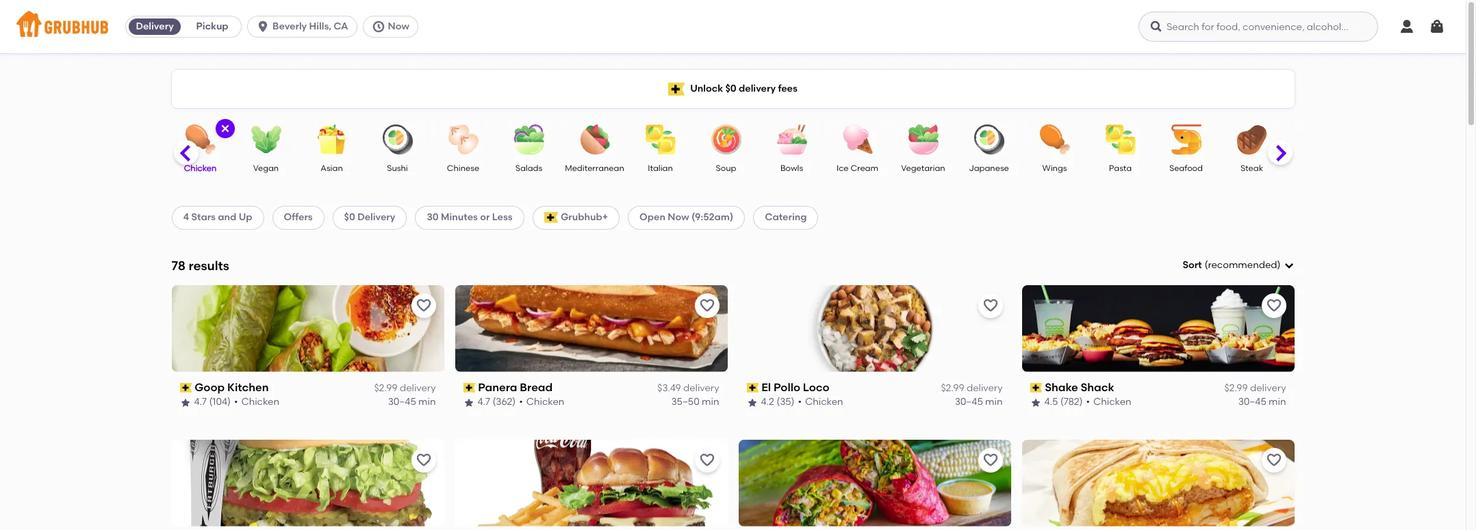 Task type: vqa. For each thing, say whether or not it's contained in the screenshot.
Pickup
yes



Task type: describe. For each thing, give the bounding box(es) containing it.
soup image
[[702, 125, 750, 155]]

italian image
[[636, 125, 684, 155]]

sushi image
[[374, 125, 421, 155]]

2 horizontal spatial save this restaurant image
[[1266, 452, 1282, 469]]

save this restaurant image for fatburger logo
[[415, 452, 432, 469]]

delivery button
[[126, 16, 184, 38]]

results
[[189, 258, 229, 274]]

or
[[480, 212, 490, 223]]

salads
[[515, 164, 542, 173]]

minutes
[[441, 212, 478, 223]]

• chicken for goop kitchen
[[234, 397, 279, 408]]

el pollo loco logo image
[[738, 285, 1011, 372]]

panera
[[478, 381, 517, 394]]

steak image
[[1228, 125, 1276, 155]]

chicken down chicken image
[[184, 164, 217, 173]]

save this restaurant image for the stand (century city) logo
[[982, 452, 999, 469]]

$2.99 for shake shack
[[1225, 383, 1248, 394]]

(362)
[[493, 397, 516, 408]]

ice cream image
[[834, 125, 882, 155]]

bowls image
[[768, 125, 816, 155]]

• for pollo
[[798, 397, 802, 408]]

• chicken for shake shack
[[1086, 397, 1132, 408]]

goop kitchen logo image
[[172, 285, 444, 372]]

save this restaurant image for the shake shack logo on the right bottom of page
[[1266, 298, 1282, 314]]

1 horizontal spatial now
[[668, 212, 689, 223]]

chinese
[[447, 164, 479, 173]]

30–45 min for goop kitchen
[[388, 397, 436, 408]]

save this restaurant image for el pollo loco
[[982, 298, 999, 314]]

soup
[[716, 164, 736, 173]]

unlock $0 delivery fees
[[690, 83, 798, 94]]

taco bell logo image
[[1022, 440, 1294, 527]]

shake shack logo image
[[1022, 285, 1294, 372]]

• chicken for el pollo loco
[[798, 397, 843, 408]]

beverly hills, ca
[[273, 21, 348, 32]]

bowls
[[781, 164, 803, 173]]

min for panera bread
[[702, 397, 719, 408]]

bread
[[520, 381, 553, 394]]

78
[[172, 258, 186, 274]]

kitchen
[[227, 381, 269, 394]]

pickup button
[[184, 16, 241, 38]]

Search for food, convenience, alcohol... search field
[[1139, 12, 1378, 42]]

(104)
[[209, 397, 231, 408]]

shake shack
[[1045, 381, 1114, 394]]

$3.49
[[658, 383, 681, 394]]

japanese image
[[965, 125, 1013, 155]]

• for bread
[[519, 397, 523, 408]]

mediterranean image
[[571, 125, 619, 155]]

star icon image for panera bread
[[463, 398, 474, 408]]

chinese image
[[439, 125, 487, 155]]

min for goop kitchen
[[418, 397, 436, 408]]

sushi
[[387, 164, 408, 173]]

el pollo loco
[[762, 381, 830, 394]]

sort
[[1183, 260, 1202, 271]]

subscription pass image for panera bread
[[463, 384, 475, 393]]

30
[[427, 212, 439, 223]]

pasta
[[1109, 164, 1132, 173]]

svg image inside now button
[[371, 20, 385, 34]]

save this restaurant button for goop kitchen logo
[[411, 294, 436, 318]]

jack in the box logo image
[[455, 440, 728, 527]]

subscription pass image for el pollo loco
[[747, 384, 759, 393]]

panera bread
[[478, 381, 553, 394]]

delivery for goop kitchen
[[400, 383, 436, 394]]

min for el pollo loco
[[985, 397, 1003, 408]]

$2.99 delivery for shake shack
[[1225, 383, 1286, 394]]

save this restaurant button for the shake shack logo on the right bottom of page
[[1262, 294, 1286, 318]]

none field containing sort
[[1183, 259, 1294, 273]]

chicken image
[[176, 125, 224, 155]]

and
[[218, 212, 236, 223]]

seafood image
[[1162, 125, 1210, 155]]

salads image
[[505, 125, 553, 155]]

wings
[[1043, 164, 1067, 173]]

delivery for el pollo loco
[[967, 383, 1003, 394]]

4.7 for panera bread
[[478, 397, 490, 408]]

save this restaurant button for el pollo loco logo
[[978, 294, 1003, 318]]

asian image
[[308, 125, 356, 155]]

4.5 (782)
[[1045, 397, 1083, 408]]

grubhub plus flag logo image for grubhub+
[[544, 213, 558, 224]]

30–45 for el pollo loco
[[955, 397, 983, 408]]

save this restaurant button for jack in the box logo
[[695, 448, 719, 473]]

$0 delivery
[[344, 212, 395, 223]]

main navigation navigation
[[0, 0, 1466, 53]]

30–45 for goop kitchen
[[388, 397, 416, 408]]

30 minutes or less
[[427, 212, 513, 223]]

4.2
[[761, 397, 774, 408]]

35–50
[[671, 397, 700, 408]]

vegan image
[[242, 125, 290, 155]]

stars
[[191, 212, 216, 223]]

subscription pass image
[[1030, 384, 1042, 393]]



Task type: locate. For each thing, give the bounding box(es) containing it.
1 30–45 min from the left
[[388, 397, 436, 408]]

2 • from the left
[[519, 397, 523, 408]]

svg image
[[1399, 18, 1415, 35], [1429, 18, 1445, 35], [1150, 20, 1163, 34]]

open now (9:52am)
[[640, 212, 733, 223]]

3 min from the left
[[985, 397, 1003, 408]]

star icon image for shake shack
[[1030, 398, 1041, 408]]

4.2 (35)
[[761, 397, 795, 408]]

78 results
[[172, 258, 229, 274]]

• right (35)
[[798, 397, 802, 408]]

• chicken for panera bread
[[519, 397, 564, 408]]

japanese
[[969, 164, 1009, 173]]

delivery
[[136, 21, 174, 32], [358, 212, 395, 223]]

2 30–45 min from the left
[[955, 397, 1003, 408]]

0 horizontal spatial $0
[[344, 212, 355, 223]]

$2.99 for goop kitchen
[[374, 383, 398, 394]]

chicken for shake shack
[[1094, 397, 1132, 408]]

el
[[762, 381, 771, 394]]

$0
[[725, 83, 737, 94], [344, 212, 355, 223]]

1 star icon image from the left
[[180, 398, 191, 408]]

goop
[[195, 381, 225, 394]]

0 horizontal spatial $2.99
[[374, 383, 398, 394]]

wings image
[[1031, 125, 1079, 155]]

$2.99 delivery for goop kitchen
[[374, 383, 436, 394]]

0 horizontal spatial 4.7
[[194, 397, 207, 408]]

grubhub plus flag logo image left unlock
[[668, 83, 685, 96]]

grubhub plus flag logo image left grubhub+ in the top left of the page
[[544, 213, 558, 224]]

1 horizontal spatial subscription pass image
[[463, 384, 475, 393]]

now button
[[363, 16, 424, 38]]

grubhub plus flag logo image for unlock $0 delivery fees
[[668, 83, 685, 96]]

star icon image
[[180, 398, 191, 408], [463, 398, 474, 408], [747, 398, 758, 408], [1030, 398, 1041, 408]]

1 $2.99 delivery from the left
[[374, 383, 436, 394]]

cream
[[851, 164, 879, 173]]

• for kitchen
[[234, 397, 238, 408]]

svg image left vegan image
[[219, 123, 230, 134]]

offers
[[284, 212, 313, 223]]

0 horizontal spatial $2.99 delivery
[[374, 383, 436, 394]]

save this restaurant image
[[415, 298, 432, 314], [1266, 298, 1282, 314], [415, 452, 432, 469], [699, 452, 715, 469], [982, 452, 999, 469]]

chicken down kitchen
[[241, 397, 279, 408]]

1 • chicken from the left
[[234, 397, 279, 408]]

ca
[[334, 21, 348, 32]]

now right ca
[[388, 21, 409, 32]]

0 vertical spatial delivery
[[136, 21, 174, 32]]

0 horizontal spatial 30–45
[[388, 397, 416, 408]]

save this restaurant button for the stand (century city) logo
[[978, 448, 1003, 473]]

now right open
[[668, 212, 689, 223]]

ice
[[837, 164, 849, 173]]

1 $2.99 from the left
[[374, 383, 398, 394]]

3 subscription pass image from the left
[[747, 384, 759, 393]]

ice cream
[[837, 164, 879, 173]]

$0 right unlock
[[725, 83, 737, 94]]

4 star icon image from the left
[[1030, 398, 1041, 408]]

up
[[239, 212, 252, 223]]

save this restaurant image for jack in the box logo
[[699, 452, 715, 469]]

$3.49 delivery
[[658, 383, 719, 394]]

shack
[[1081, 381, 1114, 394]]

• chicken down shack
[[1086, 397, 1132, 408]]

2 horizontal spatial $2.99 delivery
[[1225, 383, 1286, 394]]

• chicken down loco
[[798, 397, 843, 408]]

vegetarian
[[901, 164, 945, 173]]

4 min from the left
[[1269, 397, 1286, 408]]

2 horizontal spatial svg image
[[1429, 18, 1445, 35]]

30–45 min
[[388, 397, 436, 408], [955, 397, 1003, 408], [1238, 397, 1286, 408]]

1 • from the left
[[234, 397, 238, 408]]

$2.99 delivery
[[374, 383, 436, 394], [941, 383, 1003, 394], [1225, 383, 1286, 394]]

$0 right offers
[[344, 212, 355, 223]]

subscription pass image
[[180, 384, 192, 393], [463, 384, 475, 393], [747, 384, 759, 393]]

save this restaurant button for panera bread logo
[[695, 294, 719, 318]]

2 horizontal spatial 30–45 min
[[1238, 397, 1286, 408]]

min for shake shack
[[1269, 397, 1286, 408]]

None field
[[1183, 259, 1294, 273]]

• for shack
[[1086, 397, 1090, 408]]

recommended
[[1208, 260, 1277, 271]]

1 horizontal spatial svg image
[[1399, 18, 1415, 35]]

4.7 down panera
[[478, 397, 490, 408]]

1 4.7 from the left
[[194, 397, 207, 408]]

1 horizontal spatial 30–45
[[955, 397, 983, 408]]

4.7 (104)
[[194, 397, 231, 408]]

delivery left pickup
[[136, 21, 174, 32]]

unlock
[[690, 83, 723, 94]]

)
[[1277, 260, 1281, 271]]

2 horizontal spatial $2.99
[[1225, 383, 1248, 394]]

asian
[[321, 164, 343, 173]]

$2.99 for el pollo loco
[[941, 383, 965, 394]]

0 vertical spatial now
[[388, 21, 409, 32]]

4.7
[[194, 397, 207, 408], [478, 397, 490, 408]]

4
[[183, 212, 189, 223]]

now inside button
[[388, 21, 409, 32]]

1 min from the left
[[418, 397, 436, 408]]

1 horizontal spatial grubhub plus flag logo image
[[668, 83, 685, 96]]

• chicken
[[234, 397, 279, 408], [519, 397, 564, 408], [798, 397, 843, 408], [1086, 397, 1132, 408]]

vegetarian image
[[899, 125, 947, 155]]

shake
[[1045, 381, 1078, 394]]

pollo
[[774, 381, 800, 394]]

1 horizontal spatial $2.99
[[941, 383, 965, 394]]

1 horizontal spatial 4.7
[[478, 397, 490, 408]]

1 horizontal spatial save this restaurant image
[[982, 298, 999, 314]]

svg image right ca
[[371, 20, 385, 34]]

2 • chicken from the left
[[519, 397, 564, 408]]

subscription pass image for goop kitchen
[[180, 384, 192, 393]]

0 vertical spatial grubhub plus flag logo image
[[668, 83, 685, 96]]

35–50 min
[[671, 397, 719, 408]]

fees
[[778, 83, 798, 94]]

1 vertical spatial grubhub plus flag logo image
[[544, 213, 558, 224]]

chicken down loco
[[805, 397, 843, 408]]

$2.99 delivery for el pollo loco
[[941, 383, 1003, 394]]

3 30–45 from the left
[[1238, 397, 1267, 408]]

delivery down sushi
[[358, 212, 395, 223]]

delivery inside button
[[136, 21, 174, 32]]

4.5
[[1045, 397, 1058, 408]]

pasta image
[[1097, 125, 1145, 155]]

30–45 for shake shack
[[1238, 397, 1267, 408]]

1 subscription pass image from the left
[[180, 384, 192, 393]]

2 horizontal spatial subscription pass image
[[747, 384, 759, 393]]

chicken down "bread"
[[526, 397, 564, 408]]

30–45
[[388, 397, 416, 408], [955, 397, 983, 408], [1238, 397, 1267, 408]]

pickup
[[196, 21, 228, 32]]

mediterranean
[[565, 164, 624, 173]]

2 4.7 from the left
[[478, 397, 490, 408]]

less
[[492, 212, 513, 223]]

4.7 down goop
[[194, 397, 207, 408]]

the stand (century city) logo image
[[738, 440, 1011, 527]]

subscription pass image left goop
[[180, 384, 192, 393]]

0 horizontal spatial save this restaurant image
[[699, 298, 715, 314]]

2 min from the left
[[702, 397, 719, 408]]

3 • chicken from the left
[[798, 397, 843, 408]]

save this restaurant image for panera bread
[[699, 298, 715, 314]]

star icon image left 4.2
[[747, 398, 758, 408]]

2 $2.99 from the left
[[941, 383, 965, 394]]

grubhub plus flag logo image
[[668, 83, 685, 96], [544, 213, 558, 224]]

loco
[[803, 381, 830, 394]]

chicken
[[184, 164, 217, 173], [241, 397, 279, 408], [526, 397, 564, 408], [805, 397, 843, 408], [1094, 397, 1132, 408]]

3 $2.99 from the left
[[1225, 383, 1248, 394]]

open
[[640, 212, 666, 223]]

3 star icon image from the left
[[747, 398, 758, 408]]

0 horizontal spatial subscription pass image
[[180, 384, 192, 393]]

(
[[1205, 260, 1208, 271]]

3 $2.99 delivery from the left
[[1225, 383, 1286, 394]]

1 horizontal spatial $2.99 delivery
[[941, 383, 1003, 394]]

4.7 (362)
[[478, 397, 516, 408]]

svg image right the ) on the right of the page
[[1284, 260, 1294, 271]]

subscription pass image left el
[[747, 384, 759, 393]]

0 horizontal spatial 30–45 min
[[388, 397, 436, 408]]

star icon image for el pollo loco
[[747, 398, 758, 408]]

sort ( recommended )
[[1183, 260, 1281, 271]]

1 horizontal spatial delivery
[[358, 212, 395, 223]]

2 star icon image from the left
[[463, 398, 474, 408]]

svg image
[[256, 20, 270, 34], [371, 20, 385, 34], [219, 123, 230, 134], [1284, 260, 1294, 271]]

1 horizontal spatial $0
[[725, 83, 737, 94]]

0 horizontal spatial delivery
[[136, 21, 174, 32]]

(35)
[[777, 397, 795, 408]]

goop kitchen
[[195, 381, 269, 394]]

italian
[[648, 164, 673, 173]]

beverly
[[273, 21, 307, 32]]

1 vertical spatial delivery
[[358, 212, 395, 223]]

0 horizontal spatial svg image
[[1150, 20, 1163, 34]]

•
[[234, 397, 238, 408], [519, 397, 523, 408], [798, 397, 802, 408], [1086, 397, 1090, 408]]

• down goop kitchen
[[234, 397, 238, 408]]

1 horizontal spatial 30–45 min
[[955, 397, 1003, 408]]

star icon image left 4.7 (362)
[[463, 398, 474, 408]]

delivery
[[739, 83, 776, 94], [400, 383, 436, 394], [683, 383, 719, 394], [967, 383, 1003, 394], [1250, 383, 1286, 394]]

chicken for panera bread
[[526, 397, 564, 408]]

2 subscription pass image from the left
[[463, 384, 475, 393]]

• right '(782)'
[[1086, 397, 1090, 408]]

save this restaurant image
[[699, 298, 715, 314], [982, 298, 999, 314], [1266, 452, 1282, 469]]

30–45 min for el pollo loco
[[955, 397, 1003, 408]]

(782)
[[1061, 397, 1083, 408]]

catering
[[765, 212, 807, 223]]

save this restaurant image for goop kitchen logo
[[415, 298, 432, 314]]

• down panera bread
[[519, 397, 523, 408]]

star icon image left 4.7 (104)
[[180, 398, 191, 408]]

4.7 for goop kitchen
[[194, 397, 207, 408]]

delivery for shake shack
[[1250, 383, 1286, 394]]

star icon image for goop kitchen
[[180, 398, 191, 408]]

3 30–45 min from the left
[[1238, 397, 1286, 408]]

chicken down shack
[[1094, 397, 1132, 408]]

0 horizontal spatial now
[[388, 21, 409, 32]]

2 30–45 from the left
[[955, 397, 983, 408]]

(9:52am)
[[692, 212, 733, 223]]

svg image left beverly
[[256, 20, 270, 34]]

chicken for goop kitchen
[[241, 397, 279, 408]]

2 $2.99 delivery from the left
[[941, 383, 1003, 394]]

steak
[[1241, 164, 1263, 173]]

min
[[418, 397, 436, 408], [702, 397, 719, 408], [985, 397, 1003, 408], [1269, 397, 1286, 408]]

30–45 min for shake shack
[[1238, 397, 1286, 408]]

seafood
[[1170, 164, 1203, 173]]

save this restaurant button
[[411, 294, 436, 318], [695, 294, 719, 318], [978, 294, 1003, 318], [1262, 294, 1286, 318], [411, 448, 436, 473], [695, 448, 719, 473], [978, 448, 1003, 473], [1262, 448, 1286, 473]]

beverly hills, ca button
[[247, 16, 363, 38]]

chicken for el pollo loco
[[805, 397, 843, 408]]

subscription pass image left panera
[[463, 384, 475, 393]]

4 stars and up
[[183, 212, 252, 223]]

• chicken down kitchen
[[234, 397, 279, 408]]

hills,
[[309, 21, 331, 32]]

vegan
[[253, 164, 279, 173]]

star icon image down subscription pass icon
[[1030, 398, 1041, 408]]

delivery for panera bread
[[683, 383, 719, 394]]

0 vertical spatial $0
[[725, 83, 737, 94]]

4 • chicken from the left
[[1086, 397, 1132, 408]]

1 30–45 from the left
[[388, 397, 416, 408]]

$2.99
[[374, 383, 398, 394], [941, 383, 965, 394], [1225, 383, 1248, 394]]

4 • from the left
[[1086, 397, 1090, 408]]

1 vertical spatial now
[[668, 212, 689, 223]]

• chicken down "bread"
[[519, 397, 564, 408]]

fatburger logo image
[[172, 440, 444, 527]]

svg image inside beverly hills, ca button
[[256, 20, 270, 34]]

2 horizontal spatial 30–45
[[1238, 397, 1267, 408]]

1 vertical spatial $0
[[344, 212, 355, 223]]

now
[[388, 21, 409, 32], [668, 212, 689, 223]]

3 • from the left
[[798, 397, 802, 408]]

panera bread logo image
[[455, 285, 728, 372]]

grubhub+
[[561, 212, 608, 223]]

save this restaurant button for fatburger logo
[[411, 448, 436, 473]]

save this restaurant button for taco bell logo on the right bottom of page
[[1262, 448, 1286, 473]]

0 horizontal spatial grubhub plus flag logo image
[[544, 213, 558, 224]]



